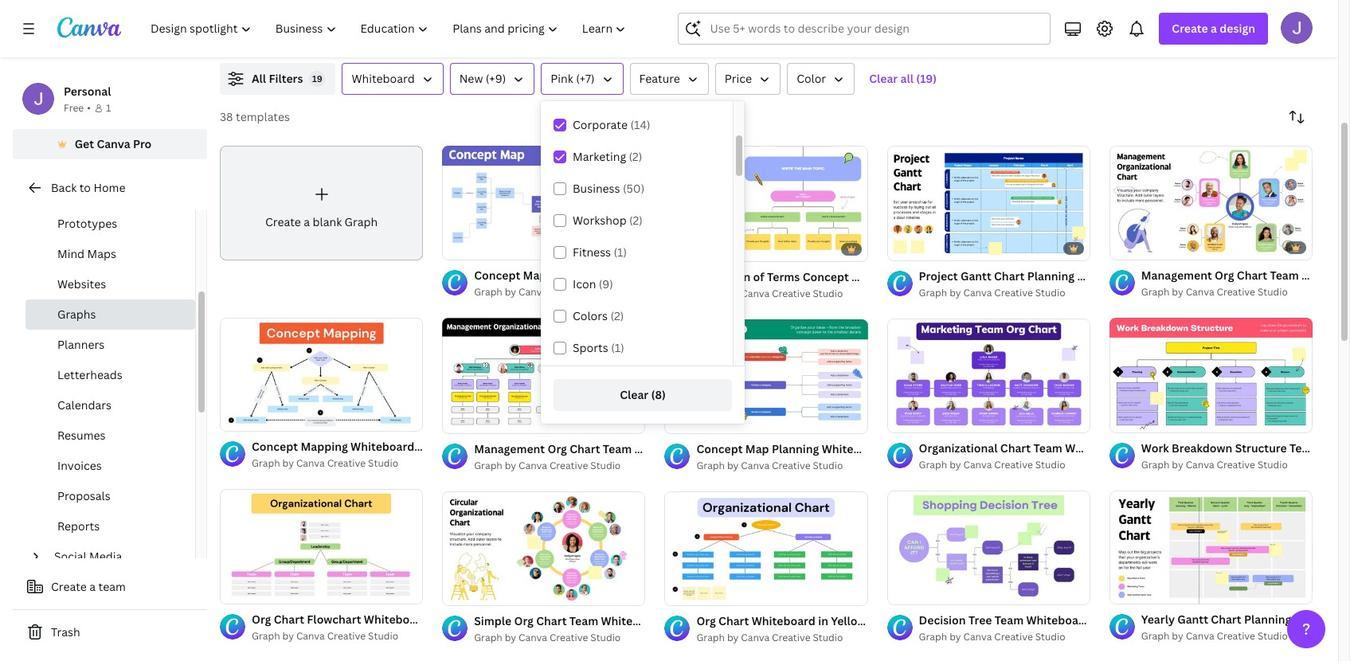 Task type: describe. For each thing, give the bounding box(es) containing it.
social media
[[54, 549, 122, 564]]

icon
[[573, 276, 596, 292]]

creative inside "concept mapping whiteboard in orange purple basic style graph by canva creative studio"
[[327, 457, 366, 470]]

graph by canva creative studio link for the concept map planning whiteboard in green blue modern professional style image
[[697, 458, 868, 474]]

websites link
[[25, 269, 195, 300]]

graph by canva creative studio link for decision tree team whiteboard in light green purple casual corporate style image on the bottom right
[[919, 629, 1090, 645]]

canva inside button
[[97, 136, 130, 151]]

management org chart team whiteboard in blue green spaced color blocks style image
[[1109, 146, 1313, 260]]

color button
[[787, 63, 855, 95]]

corporate (14)
[[573, 117, 650, 132]]

invoices link
[[25, 451, 195, 481]]

filters
[[269, 71, 303, 86]]

38
[[220, 109, 233, 124]]

graph by canva creative studio link for org chart flowchart whiteboard in yellow pink spaced color blocks style image
[[252, 628, 423, 644]]

graph by canva creative studio link for work breakdown structure team whiteboard in red purple green trendy stickers style image at the right of page
[[1141, 457, 1313, 473]]

organizational chart team whiteboard in royal purple pastel purple friendly professional style image
[[887, 319, 1090, 433]]

new
[[459, 71, 483, 86]]

19
[[312, 72, 322, 84]]

graphs template image
[[973, 0, 1313, 44]]

creative for organizational chart team whiteboard in royal purple pastel purple friendly professional style "image"
[[994, 458, 1033, 472]]

new (+9)
[[459, 71, 506, 86]]

Search search field
[[710, 14, 1041, 44]]

by inside "concept mapping whiteboard in orange purple basic style graph by canva creative studio"
[[282, 457, 294, 470]]

templates
[[236, 109, 290, 124]]

purple
[[472, 439, 507, 454]]

creative for simple org chart team whiteboard in yellow pink green spaced color blocks style image
[[550, 631, 588, 644]]

colors (2)
[[573, 308, 624, 323]]

price button
[[715, 63, 781, 95]]

feature
[[639, 71, 680, 86]]

by for the concept map planning whiteboard in green blue modern professional style image
[[727, 459, 739, 472]]

free •
[[64, 101, 91, 115]]

pink (+7) button
[[541, 63, 623, 95]]

studio for yearly gantt chart planning whiteboard in green yellow spaced color blocks style image
[[1258, 629, 1288, 643]]

get canva pro button
[[13, 129, 207, 159]]

trash
[[51, 625, 80, 640]]

(+7)
[[576, 71, 595, 86]]

studio inside org chart whiteboard in yellow red basic style graph by canva creative studio
[[813, 631, 843, 644]]

(2) for colors (2)
[[611, 308, 624, 323]]

create for create a blank graph
[[265, 214, 301, 229]]

letterheads link
[[25, 360, 195, 390]]

graph inside "concept mapping whiteboard in orange purple basic style graph by canva creative studio"
[[252, 457, 280, 470]]

concept mapping whiteboard in orange purple basic style graph by canva creative studio
[[252, 439, 570, 470]]

social media link
[[48, 542, 186, 572]]

create a team
[[51, 579, 126, 594]]

(1) for fitness (1)
[[614, 245, 627, 260]]

social
[[54, 549, 87, 564]]

concept map planning whiteboard in green blue modern professional style image
[[665, 319, 868, 434]]

planners
[[57, 337, 105, 352]]

clear for clear all (19)
[[869, 71, 898, 86]]

(2) for workshop (2)
[[629, 213, 643, 228]]

create a team button
[[13, 571, 207, 603]]

all filters
[[252, 71, 303, 86]]

basic for purple
[[510, 439, 539, 454]]

whiteboard for concept
[[351, 439, 414, 454]]

graph by canva creative studio link for definition of terms concept map planning whiteboard in light blue pink green spaced color blocks style image
[[697, 286, 868, 302]]

team
[[98, 579, 126, 594]]

back to home link
[[13, 172, 207, 204]]

a for team
[[89, 579, 96, 594]]

a for blank
[[304, 214, 310, 229]]

all
[[252, 71, 266, 86]]

creative for yearly gantt chart planning whiteboard in green yellow spaced color blocks style image
[[1217, 629, 1255, 643]]

org chart whiteboard in yellow red basic style image
[[665, 491, 868, 606]]

create a blank graph link
[[220, 146, 423, 260]]

create a design button
[[1159, 13, 1268, 45]]

19 filter options selected element
[[309, 71, 325, 87]]

studio inside "concept mapping whiteboard in orange purple basic style graph by canva creative studio"
[[368, 457, 398, 470]]

graph by canva creative studio for project gantt chart planning whiteboard in blue simple colorful style "image"
[[919, 286, 1066, 300]]

prototypes
[[57, 216, 117, 231]]

blank
[[313, 214, 342, 229]]

yearly gantt chart planning whiteboard in green yellow spaced color blocks style image
[[1109, 490, 1313, 604]]

back
[[51, 180, 77, 195]]

home
[[93, 180, 125, 195]]

to
[[79, 180, 91, 195]]

pro
[[133, 136, 152, 151]]

by for organizational chart team whiteboard in royal purple pastel purple friendly professional style "image"
[[950, 458, 961, 472]]

proposals
[[57, 488, 110, 503]]

1
[[106, 101, 111, 115]]

in for yellow
[[818, 613, 828, 628]]

in for orange
[[417, 439, 427, 454]]

studio for work breakdown structure team whiteboard in red purple green trendy stickers style image at the right of page
[[1258, 458, 1288, 471]]

new (+9) button
[[450, 63, 535, 95]]

price
[[725, 71, 752, 86]]

by for decision tree team whiteboard in light green purple casual corporate style image on the bottom right
[[950, 630, 961, 644]]

graph by canva creative studio link for org chart whiteboard in yellow red basic style 'image' on the bottom of page
[[697, 630, 868, 646]]

(+9)
[[486, 71, 506, 86]]

pink (+7)
[[551, 71, 595, 86]]

definition of terms concept map planning whiteboard in light blue pink green spaced color blocks style image
[[665, 146, 868, 261]]

concept mapping whiteboard in orange purple basic style image
[[220, 317, 423, 432]]

style for org chart whiteboard in yellow red basic style
[[924, 613, 952, 628]]

by for simple org chart team whiteboard in yellow pink green spaced color blocks style image
[[505, 631, 516, 644]]

style for concept mapping whiteboard in orange purple basic style
[[542, 439, 570, 454]]

creative for project gantt chart planning whiteboard in blue simple colorful style "image"
[[994, 286, 1033, 300]]

free
[[64, 101, 84, 115]]

org
[[697, 613, 716, 628]]

color
[[797, 71, 826, 86]]

resumes link
[[25, 421, 195, 451]]

reports link
[[25, 511, 195, 542]]

graph by canva creative studio link for simple org chart team whiteboard in yellow pink green spaced color blocks style image
[[474, 630, 646, 646]]

a for design
[[1211, 21, 1217, 36]]

mapping
[[301, 439, 348, 454]]

by for definition of terms concept map planning whiteboard in light blue pink green spaced color blocks style image
[[727, 287, 739, 300]]

personal
[[64, 84, 111, 99]]

mind
[[57, 246, 84, 261]]

icon (9)
[[573, 276, 613, 292]]

create a design
[[1172, 21, 1255, 36]]

graph by canva creative studio for the concept map planning whiteboard in green blue modern professional style image
[[697, 459, 843, 472]]



Task type: locate. For each thing, give the bounding box(es) containing it.
graph by canva creative studio
[[474, 285, 621, 299], [1141, 285, 1288, 299], [919, 286, 1066, 300], [697, 287, 843, 300], [1141, 458, 1288, 471], [919, 458, 1066, 472], [474, 459, 621, 472], [697, 459, 843, 472], [252, 629, 398, 643], [1141, 629, 1288, 643], [919, 630, 1066, 644], [474, 631, 621, 644]]

fitness (1)
[[573, 245, 627, 260]]

0 vertical spatial in
[[417, 439, 427, 454]]

clear left all
[[869, 71, 898, 86]]

jacob simon image
[[1281, 12, 1313, 44]]

whiteboard for org
[[752, 613, 816, 628]]

1 vertical spatial a
[[304, 214, 310, 229]]

whiteboard button
[[342, 63, 443, 95]]

creative
[[550, 285, 588, 299], [1217, 285, 1255, 299], [994, 286, 1033, 300], [772, 287, 811, 300], [327, 457, 366, 470], [1217, 458, 1255, 471], [994, 458, 1033, 472], [550, 459, 588, 472], [772, 459, 811, 472], [327, 629, 366, 643], [1217, 629, 1255, 643], [994, 630, 1033, 644], [550, 631, 588, 644], [772, 631, 811, 644]]

graphs
[[57, 307, 96, 322]]

graph by canva creative studio link for organizational chart team whiteboard in royal purple pastel purple friendly professional style "image"
[[919, 458, 1090, 473]]

1 vertical spatial in
[[818, 613, 828, 628]]

concept mapping whiteboard in orange purple basic style link
[[252, 438, 570, 456]]

1 horizontal spatial style
[[924, 613, 952, 628]]

clear for clear (8)
[[620, 387, 649, 402]]

create left the design
[[1172, 21, 1208, 36]]

graph by canva creative studio link
[[474, 284, 646, 300], [1141, 284, 1313, 300], [919, 286, 1090, 301], [697, 286, 868, 302], [252, 456, 423, 472], [1141, 457, 1313, 473], [919, 458, 1090, 473], [474, 458, 646, 474], [697, 458, 868, 474], [252, 628, 423, 644], [1141, 629, 1313, 645], [919, 629, 1090, 645], [474, 630, 646, 646], [697, 630, 868, 646]]

resumes
[[57, 428, 106, 443]]

graph by canva creative studio link for yearly gantt chart planning whiteboard in green yellow spaced color blocks style image
[[1141, 629, 1313, 645]]

basic right purple
[[510, 439, 539, 454]]

studio for simple org chart team whiteboard in yellow pink green spaced color blocks style image
[[590, 631, 621, 644]]

(1) right fitness
[[614, 245, 627, 260]]

studio for the concept map planning whiteboard in green blue modern professional style image
[[813, 459, 843, 472]]

red
[[869, 613, 890, 628]]

•
[[87, 101, 91, 115]]

media
[[89, 549, 122, 564]]

planners link
[[25, 330, 195, 360]]

studio
[[590, 285, 621, 299], [1258, 285, 1288, 299], [1035, 286, 1066, 300], [813, 287, 843, 300], [368, 457, 398, 470], [1258, 458, 1288, 471], [1035, 458, 1066, 472], [590, 459, 621, 472], [813, 459, 843, 472], [368, 629, 398, 643], [1258, 629, 1288, 643], [1035, 630, 1066, 644], [590, 631, 621, 644], [813, 631, 843, 644]]

0 horizontal spatial style
[[542, 439, 570, 454]]

in left yellow
[[818, 613, 828, 628]]

a left the team on the left of the page
[[89, 579, 96, 594]]

by for project gantt chart planning whiteboard in blue simple colorful style "image"
[[950, 286, 961, 300]]

(50)
[[623, 181, 645, 196]]

graph by canva creative studio for management org chart team whiteboard in blue green spaced color blocks style image
[[1141, 285, 1288, 299]]

studio for management org chart team whiteboard in blue green spaced color blocks style image
[[1258, 285, 1288, 299]]

graph by canva creative studio link for management org chart team whiteboard in blue green spaced color blocks style image
[[1141, 284, 1313, 300]]

(2) up (50)
[[629, 149, 642, 164]]

invoices
[[57, 458, 102, 473]]

0 horizontal spatial create
[[51, 579, 87, 594]]

corporate
[[573, 117, 628, 132]]

prototypes link
[[25, 209, 195, 239]]

whiteboard inside "concept mapping whiteboard in orange purple basic style graph by canva creative studio"
[[351, 439, 414, 454]]

canva inside "concept mapping whiteboard in orange purple basic style graph by canva creative studio"
[[296, 457, 325, 470]]

0 horizontal spatial in
[[417, 439, 427, 454]]

by
[[505, 285, 516, 299], [1172, 285, 1184, 299], [950, 286, 961, 300], [727, 287, 739, 300], [282, 457, 294, 470], [1172, 458, 1184, 471], [950, 458, 961, 472], [505, 459, 516, 472], [727, 459, 739, 472], [282, 629, 294, 643], [1172, 629, 1184, 643], [950, 630, 961, 644], [505, 631, 516, 644], [727, 631, 739, 644]]

whiteboard inside org chart whiteboard in yellow red basic style graph by canva creative studio
[[752, 613, 816, 628]]

whiteboard down top level navigation element
[[352, 71, 415, 86]]

whiteboard right mapping
[[351, 439, 414, 454]]

studio for organizational chart team whiteboard in royal purple pastel purple friendly professional style "image"
[[1035, 458, 1066, 472]]

fitness
[[573, 245, 611, 260]]

1 vertical spatial (1)
[[611, 340, 624, 355]]

0 vertical spatial create
[[1172, 21, 1208, 36]]

(14)
[[630, 117, 650, 132]]

(2) down (50)
[[629, 213, 643, 228]]

clear (8) button
[[554, 379, 732, 411]]

whiteboard inside button
[[352, 71, 415, 86]]

creative for definition of terms concept map planning whiteboard in light blue pink green spaced color blocks style image
[[772, 287, 811, 300]]

(1) for sports (1)
[[611, 340, 624, 355]]

calendars
[[57, 397, 112, 413]]

design
[[1220, 21, 1255, 36]]

basic for red
[[893, 613, 921, 628]]

business
[[573, 181, 620, 196]]

clear all (19)
[[869, 71, 937, 86]]

style inside "concept mapping whiteboard in orange purple basic style graph by canva creative studio"
[[542, 439, 570, 454]]

chart
[[719, 613, 749, 628]]

workshop
[[573, 213, 627, 228]]

sports (1)
[[573, 340, 624, 355]]

creative for work breakdown structure team whiteboard in red purple green trendy stickers style image at the right of page
[[1217, 458, 1255, 471]]

basic
[[510, 439, 539, 454], [893, 613, 921, 628]]

1 horizontal spatial create
[[265, 214, 301, 229]]

graph by canva creative studio for decision tree team whiteboard in light green purple casual corporate style image on the bottom right
[[919, 630, 1066, 644]]

graph by canva creative studio for simple org chart team whiteboard in yellow pink green spaced color blocks style image
[[474, 631, 621, 644]]

2 horizontal spatial a
[[1211, 21, 1217, 36]]

top level navigation element
[[140, 13, 640, 45]]

graph
[[345, 214, 378, 229], [474, 285, 502, 299], [1141, 285, 1170, 299], [919, 286, 947, 300], [697, 287, 725, 300], [252, 457, 280, 470], [1141, 458, 1170, 471], [919, 458, 947, 472], [474, 459, 502, 472], [697, 459, 725, 472], [252, 629, 280, 643], [1141, 629, 1170, 643], [919, 630, 947, 644], [474, 631, 502, 644], [697, 631, 725, 644]]

org chart whiteboard in yellow red basic style link
[[697, 613, 952, 630]]

clear (8)
[[620, 387, 666, 402]]

a left blank
[[304, 214, 310, 229]]

style
[[542, 439, 570, 454], [924, 613, 952, 628]]

get canva pro
[[75, 136, 152, 151]]

(19)
[[916, 71, 937, 86]]

graph by canva creative studio link for project gantt chart planning whiteboard in blue simple colorful style "image"
[[919, 286, 1090, 301]]

in inside "concept mapping whiteboard in orange purple basic style graph by canva creative studio"
[[417, 439, 427, 454]]

in inside org chart whiteboard in yellow red basic style graph by canva creative studio
[[818, 613, 828, 628]]

creative inside org chart whiteboard in yellow red basic style graph by canva creative studio
[[772, 631, 811, 644]]

(2) for marketing (2)
[[629, 149, 642, 164]]

whiteboard right chart
[[752, 613, 816, 628]]

2 vertical spatial (2)
[[611, 308, 624, 323]]

0 vertical spatial clear
[[869, 71, 898, 86]]

create for create a design
[[1172, 21, 1208, 36]]

decision tree team whiteboard in light green purple casual corporate style image
[[887, 491, 1090, 605]]

0 vertical spatial basic
[[510, 439, 539, 454]]

all
[[901, 71, 914, 86]]

concept
[[252, 439, 298, 454]]

create a blank graph element
[[220, 146, 423, 260]]

0 vertical spatial whiteboard
[[352, 71, 415, 86]]

business (50)
[[573, 181, 645, 196]]

whiteboard
[[352, 71, 415, 86], [351, 439, 414, 454], [752, 613, 816, 628]]

style right purple
[[542, 439, 570, 454]]

yellow
[[831, 613, 866, 628]]

sports
[[573, 340, 608, 355]]

1 horizontal spatial in
[[818, 613, 828, 628]]

by for org chart flowchart whiteboard in yellow pink spaced color blocks style image
[[282, 629, 294, 643]]

creative for management org chart team whiteboard in blue green spaced color blocks style image
[[1217, 285, 1255, 299]]

reports
[[57, 519, 100, 534]]

Sort by button
[[1281, 101, 1313, 133]]

org chart flowchart whiteboard in yellow pink spaced color blocks style image
[[220, 489, 423, 604]]

(2) right colors
[[611, 308, 624, 323]]

(1) right the sports
[[611, 340, 624, 355]]

2 vertical spatial create
[[51, 579, 87, 594]]

by for work breakdown structure team whiteboard in red purple green trendy stickers style image at the right of page
[[1172, 458, 1184, 471]]

marketing
[[573, 149, 626, 164]]

a
[[1211, 21, 1217, 36], [304, 214, 310, 229], [89, 579, 96, 594]]

clear all (19) button
[[861, 63, 945, 95]]

management org chart team whiteboard in black red green trendy sticker style image
[[442, 318, 646, 433]]

in left orange
[[417, 439, 427, 454]]

None search field
[[678, 13, 1051, 45]]

marketing (2)
[[573, 149, 642, 164]]

mind maps link
[[25, 239, 195, 269]]

a inside dropdown button
[[1211, 21, 1217, 36]]

create for create a team
[[51, 579, 87, 594]]

letterheads
[[57, 367, 122, 382]]

1 vertical spatial basic
[[893, 613, 921, 628]]

colors
[[573, 308, 608, 323]]

studio for org chart flowchart whiteboard in yellow pink spaced color blocks style image
[[368, 629, 398, 643]]

clear left (8)
[[620, 387, 649, 402]]

style inside org chart whiteboard in yellow red basic style graph by canva creative studio
[[924, 613, 952, 628]]

basic right red
[[893, 613, 921, 628]]

create left blank
[[265, 214, 301, 229]]

trash link
[[13, 617, 207, 648]]

org chart whiteboard in yellow red basic style graph by canva creative studio
[[697, 613, 952, 644]]

0 vertical spatial a
[[1211, 21, 1217, 36]]

get
[[75, 136, 94, 151]]

create down social on the left bottom of the page
[[51, 579, 87, 594]]

0 horizontal spatial basic
[[510, 439, 539, 454]]

a inside button
[[89, 579, 96, 594]]

(8)
[[651, 387, 666, 402]]

orange
[[430, 439, 469, 454]]

2 horizontal spatial create
[[1172, 21, 1208, 36]]

graph inside org chart whiteboard in yellow red basic style graph by canva creative studio
[[697, 631, 725, 644]]

studio for decision tree team whiteboard in light green purple casual corporate style image on the bottom right
[[1035, 630, 1066, 644]]

2 vertical spatial whiteboard
[[752, 613, 816, 628]]

back to home
[[51, 180, 125, 195]]

1 vertical spatial clear
[[620, 387, 649, 402]]

creative for the concept map planning whiteboard in green blue modern professional style image
[[772, 459, 811, 472]]

1 vertical spatial whiteboard
[[351, 439, 414, 454]]

graph by canva creative studio for org chart flowchart whiteboard in yellow pink spaced color blocks style image
[[252, 629, 398, 643]]

pink
[[551, 71, 573, 86]]

1 vertical spatial style
[[924, 613, 952, 628]]

1 horizontal spatial clear
[[869, 71, 898, 86]]

simple org chart team whiteboard in yellow pink green spaced color blocks style image
[[442, 491, 646, 605]]

studio for definition of terms concept map planning whiteboard in light blue pink green spaced color blocks style image
[[813, 287, 843, 300]]

0 vertical spatial style
[[542, 439, 570, 454]]

(2)
[[629, 149, 642, 164], [629, 213, 643, 228], [611, 308, 624, 323]]

workshop (2)
[[573, 213, 643, 228]]

by for yearly gantt chart planning whiteboard in green yellow spaced color blocks style image
[[1172, 629, 1184, 643]]

work breakdown structure team whiteboard in red purple green trendy stickers style image
[[1109, 318, 1313, 432]]

concept map planning whiteboard in purple green modern professional style image
[[442, 146, 646, 260]]

graph by canva creative studio for organizational chart team whiteboard in royal purple pastel purple friendly professional style "image"
[[919, 458, 1066, 472]]

basic inside org chart whiteboard in yellow red basic style graph by canva creative studio
[[893, 613, 921, 628]]

1 horizontal spatial basic
[[893, 613, 921, 628]]

0 vertical spatial (1)
[[614, 245, 627, 260]]

2 vertical spatial a
[[89, 579, 96, 594]]

basic inside "concept mapping whiteboard in orange purple basic style graph by canva creative studio"
[[510, 439, 539, 454]]

proposals link
[[25, 481, 195, 511]]

0 horizontal spatial a
[[89, 579, 96, 594]]

1 vertical spatial create
[[265, 214, 301, 229]]

1 vertical spatial (2)
[[629, 213, 643, 228]]

graph by canva creative studio for definition of terms concept map planning whiteboard in light blue pink green spaced color blocks style image
[[697, 287, 843, 300]]

canva inside org chart whiteboard in yellow red basic style graph by canva creative studio
[[741, 631, 770, 644]]

clear inside button
[[620, 387, 649, 402]]

create inside button
[[51, 579, 87, 594]]

by for management org chart team whiteboard in blue green spaced color blocks style image
[[1172, 285, 1184, 299]]

studio for project gantt chart planning whiteboard in blue simple colorful style "image"
[[1035, 286, 1066, 300]]

graph by canva creative studio link for concept mapping whiteboard in orange purple basic style image
[[252, 456, 423, 472]]

graph by canva creative studio for work breakdown structure team whiteboard in red purple green trendy stickers style image at the right of page
[[1141, 458, 1288, 471]]

0 horizontal spatial clear
[[620, 387, 649, 402]]

create inside dropdown button
[[1172, 21, 1208, 36]]

38 templates
[[220, 109, 290, 124]]

project gantt chart planning whiteboard in blue simple colorful style image
[[887, 146, 1090, 261]]

graph by canva creative studio for yearly gantt chart planning whiteboard in green yellow spaced color blocks style image
[[1141, 629, 1288, 643]]

create a blank graph
[[265, 214, 378, 229]]

by inside org chart whiteboard in yellow red basic style graph by canva creative studio
[[727, 631, 739, 644]]

calendars link
[[25, 390, 195, 421]]

1 horizontal spatial a
[[304, 214, 310, 229]]

0 vertical spatial (2)
[[629, 149, 642, 164]]

(9)
[[599, 276, 613, 292]]

a left the design
[[1211, 21, 1217, 36]]

creative for org chart flowchart whiteboard in yellow pink spaced color blocks style image
[[327, 629, 366, 643]]

websites
[[57, 276, 106, 292]]

creative for decision tree team whiteboard in light green purple casual corporate style image on the bottom right
[[994, 630, 1033, 644]]

style right red
[[924, 613, 952, 628]]

clear inside 'button'
[[869, 71, 898, 86]]



Task type: vqa. For each thing, say whether or not it's contained in the screenshot.
Create a team create
yes



